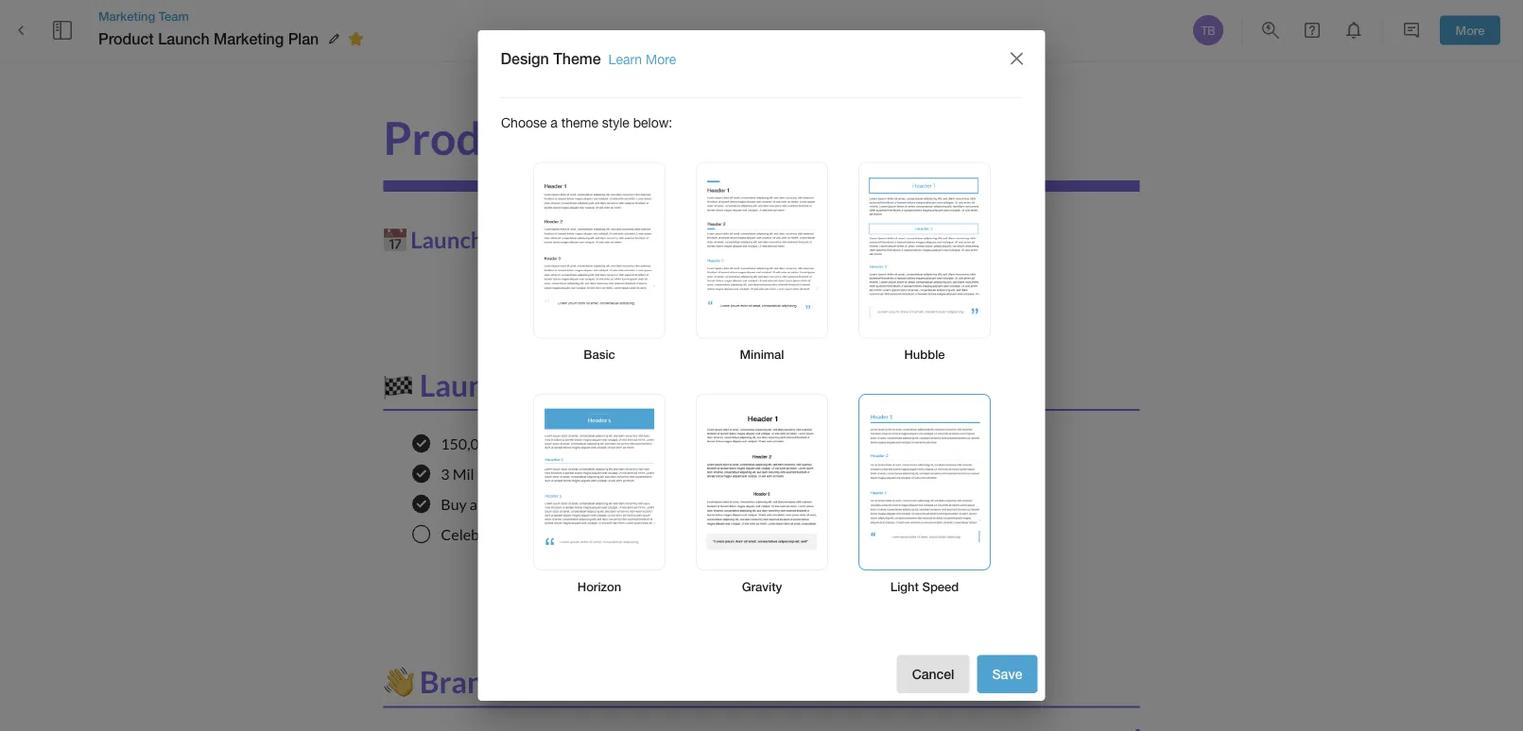 Task type: locate. For each thing, give the bounding box(es) containing it.
0 horizontal spatial plan
[[288, 30, 319, 48]]

jan
[[548, 226, 583, 253]]

product
[[98, 30, 154, 48], [383, 110, 547, 165]]

launch right 📅 at the top of the page
[[411, 226, 484, 253]]

1 vertical spatial product
[[383, 110, 547, 165]]

2 horizontal spatial marketing
[[711, 110, 922, 165]]

remove favorite image
[[344, 28, 367, 50]]

3 mil social media impressions
[[441, 465, 644, 484]]

downloads
[[568, 435, 640, 454]]

launch
[[158, 30, 210, 48], [556, 110, 702, 165], [411, 226, 484, 253], [420, 367, 517, 403]]

1 horizontal spatial marketing
[[214, 30, 284, 48]]

plan
[[288, 30, 319, 48], [931, 110, 1021, 165]]

below:
[[633, 114, 672, 130]]

more
[[1456, 23, 1485, 37], [646, 51, 676, 67]]

👋
[[383, 664, 414, 701]]

1 vertical spatial a
[[470, 496, 477, 514]]

learn
[[609, 51, 642, 67]]

theme
[[561, 114, 598, 130]]

0 horizontal spatial product
[[98, 30, 154, 48]]

🏁
[[383, 367, 414, 403]]

and
[[523, 496, 548, 514]]

hubble
[[904, 347, 945, 362]]

theme
[[553, 49, 601, 67]]

0 vertical spatial more
[[1456, 23, 1485, 37]]

more inside button
[[1456, 23, 1485, 37]]

tb
[[1201, 24, 1216, 37]]

0 vertical spatial plan
[[288, 30, 319, 48]]

impressions
[[564, 465, 644, 484]]

social
[[477, 465, 516, 484]]

2 vertical spatial marketing
[[711, 110, 922, 165]]

marketing
[[98, 8, 155, 23], [214, 30, 284, 48], [711, 110, 922, 165]]

minimal
[[739, 347, 784, 362]]

more button
[[1440, 16, 1501, 45]]

📅
[[383, 226, 406, 253]]

old
[[599, 496, 619, 514]]

product launch marketing plan
[[98, 30, 319, 48], [383, 110, 1021, 165]]

150,000
[[441, 435, 497, 454]]

1 vertical spatial marketing
[[214, 30, 284, 48]]

0 horizontal spatial more
[[646, 51, 676, 67]]

a for choose
[[550, 114, 557, 130]]

launch up 150,000
[[420, 367, 517, 403]]

3
[[441, 465, 450, 484]]

a
[[550, 114, 557, 130], [470, 496, 477, 514], [557, 526, 565, 544]]

a right buy
[[470, 496, 477, 514]]

👋 branding / message
[[383, 664, 684, 701]]

light
[[890, 579, 919, 594]]

design theme dialog
[[478, 30, 1045, 702]]

save
[[992, 667, 1023, 683]]

light speed
[[890, 579, 959, 594]]

0 horizontal spatial marketing
[[98, 8, 155, 23]]

media
[[519, 465, 561, 484]]

0 vertical spatial a
[[550, 114, 557, 130]]

team
[[159, 8, 189, 23]]

a right buying
[[557, 526, 565, 544]]

0 horizontal spatial product launch marketing plan
[[98, 30, 319, 48]]

a left 'theme'
[[550, 114, 557, 130]]

a inside 'design theme' dialog
[[550, 114, 557, 130]]

1 vertical spatial plan
[[931, 110, 1021, 165]]

1 vertical spatial more
[[646, 51, 676, 67]]

1 horizontal spatial product launch marketing plan
[[383, 110, 1021, 165]]

celebrate buying a house!
[[441, 526, 613, 544]]

1 horizontal spatial more
[[1456, 23, 1485, 37]]

house
[[480, 496, 520, 514]]



Task type: describe. For each thing, give the bounding box(es) containing it.
0 vertical spatial marketing
[[98, 8, 155, 23]]

mil
[[453, 465, 474, 484]]

save button
[[977, 656, 1038, 694]]

learn more link
[[609, 51, 676, 67]]

house!
[[568, 526, 613, 544]]

150,000 thousand downloads
[[441, 435, 640, 454]]

design
[[501, 49, 549, 67]]

tb button
[[1191, 12, 1226, 48]]

more inside design theme learn more
[[646, 51, 676, 67]]

design theme learn more
[[501, 49, 676, 67]]

message
[[566, 664, 684, 701]]

goals
[[523, 367, 599, 403]]

my
[[576, 496, 596, 514]]

choose a theme style below:
[[501, 114, 672, 130]]

/
[[548, 664, 560, 701]]

gravity
[[742, 579, 782, 594]]

date:
[[488, 226, 544, 253]]

2022
[[610, 226, 663, 253]]

choose
[[501, 114, 547, 130]]

style
[[602, 114, 629, 130]]

launch down "team"
[[158, 30, 210, 48]]

buying
[[509, 526, 554, 544]]

cancel button
[[897, 656, 970, 694]]

a for buy
[[470, 496, 477, 514]]

1 horizontal spatial product
[[383, 110, 547, 165]]

thousand
[[500, 435, 565, 454]]

0 vertical spatial product
[[98, 30, 154, 48]]

1 vertical spatial product launch marketing plan
[[383, 110, 1021, 165]]

branding
[[420, 664, 543, 701]]

📅 launch date: jan 1, 2022
[[383, 226, 663, 253]]

one!
[[622, 496, 652, 514]]

horizon
[[577, 579, 621, 594]]

🏁 launch goals
[[383, 367, 599, 403]]

1,
[[587, 226, 606, 253]]

2 vertical spatial a
[[557, 526, 565, 544]]

1 horizontal spatial plan
[[931, 110, 1021, 165]]

celebrate
[[441, 526, 507, 544]]

basic
[[583, 347, 615, 362]]

sell
[[551, 496, 573, 514]]

marketing team
[[98, 8, 189, 23]]

buy a house and sell my old one!
[[441, 496, 652, 514]]

0 vertical spatial product launch marketing plan
[[98, 30, 319, 48]]

speed
[[922, 579, 959, 594]]

buy
[[441, 496, 467, 514]]

launch down learn
[[556, 110, 702, 165]]

marketing team link
[[98, 7, 370, 25]]

cancel
[[912, 667, 955, 683]]



Task type: vqa. For each thing, say whether or not it's contained in the screenshot.
Product to the bottom
yes



